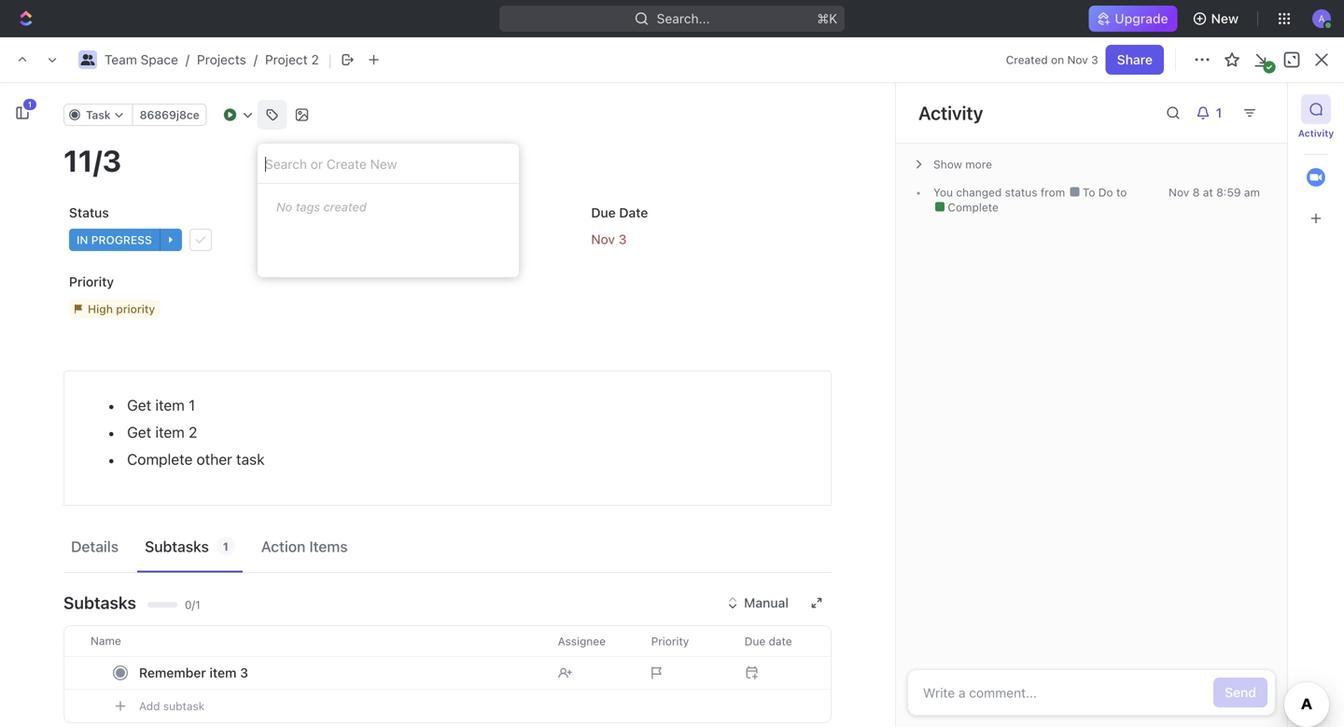 Task type: describe. For each thing, give the bounding box(es) containing it.
gantt
[[355, 173, 389, 189]]

1 vertical spatial 1 button
[[139, 356, 165, 375]]

add task button up task 2 'link'
[[162, 438, 242, 461]]

changed status from
[[953, 186, 1069, 199]]

Search tasks... text field
[[1112, 212, 1299, 240]]

hide button
[[506, 215, 546, 238]]

to for to do
[[1083, 186, 1096, 199]]

Edit task name text field
[[63, 143, 832, 178]]

2 inside 'link'
[[129, 503, 137, 519]]

add task button up customize
[[1198, 113, 1277, 143]]

team for team space
[[35, 52, 67, 67]]

share for second share "button" from the left
[[1120, 52, 1155, 67]]

0 horizontal spatial project 2
[[45, 112, 156, 142]]

items
[[309, 538, 348, 556]]

no tags created
[[276, 200, 367, 214]]

due date
[[591, 205, 648, 220]]

0 horizontal spatial 1 button
[[7, 98, 37, 128]]

action items button
[[254, 529, 355, 564]]

3 up task 2
[[126, 443, 133, 456]]

1 / from the left
[[117, 52, 120, 67]]

add up customize
[[1209, 120, 1234, 135]]

priority
[[69, 274, 114, 289]]

no
[[276, 200, 292, 214]]

Search or Create New text field
[[258, 144, 519, 184]]

task 3
[[97, 536, 137, 551]]

add task button down attend
[[89, 598, 160, 620]]

complete
[[945, 201, 999, 214]]

hide inside hide dropdown button
[[1123, 173, 1152, 189]]

automations button
[[1175, 46, 1272, 74]]

add down attend
[[97, 601, 121, 617]]

customize
[[1186, 173, 1251, 189]]

upgrade
[[1115, 11, 1169, 26]]

complete
[[127, 450, 193, 468]]

date
[[619, 205, 648, 220]]

details
[[71, 538, 119, 556]]

item for get
[[155, 396, 185, 414]]

am
[[1244, 186, 1260, 199]]

3 inside remember item 3 link
[[240, 665, 248, 681]]

task inside 'link'
[[97, 536, 125, 551]]

activity inside task sidebar navigation tab list
[[1298, 128, 1334, 139]]

2 inside team space / projects / project 2 |
[[311, 52, 319, 67]]

user group image
[[18, 55, 29, 64]]

remember item 3
[[139, 665, 248, 681]]

meeting
[[142, 569, 192, 584]]

list
[[69, 173, 91, 189]]

task 2
[[97, 503, 137, 519]]

list link
[[65, 168, 91, 194]]

add task button down "no"
[[202, 260, 281, 282]]

new
[[1211, 11, 1239, 26]]

3 / from the left
[[205, 52, 209, 67]]

add down calendar link
[[224, 265, 246, 278]]

remember item 3 link
[[134, 660, 543, 687]]

1 horizontal spatial project 2
[[236, 52, 291, 67]]

other
[[197, 450, 232, 468]]

due
[[591, 205, 616, 220]]

do
[[1099, 186, 1113, 199]]

attend meeting link
[[92, 563, 368, 590]]

1 up attend meeting link
[[223, 540, 229, 553]]

search
[[1049, 173, 1092, 189]]

1 right "11/3"
[[156, 359, 162, 372]]

upgrade link
[[1089, 6, 1178, 32]]

team space / projects / project 2 |
[[105, 50, 332, 69]]

space for team space
[[71, 52, 108, 67]]

2 / from the left
[[186, 52, 190, 67]]

task
[[236, 450, 265, 468]]

projects inside team space / projects / project 2 |
[[197, 52, 246, 67]]

hide inside hide button
[[514, 220, 539, 233]]

4 / from the left
[[254, 52, 258, 67]]

1 share button from the left
[[1106, 45, 1164, 75]]

task sidebar navigation tab list
[[1296, 94, 1337, 233]]

in
[[69, 265, 81, 278]]

automations
[[1184, 52, 1262, 67]]

task 3 link
[[92, 530, 368, 557]]

hide button
[[1101, 168, 1158, 194]]

on
[[1051, 53, 1064, 66]]

0 horizontal spatial to
[[391, 205, 403, 220]]

progress
[[84, 265, 145, 278]]

customize button
[[1161, 168, 1257, 194]]

assigned to
[[330, 205, 403, 220]]

action items
[[261, 538, 348, 556]]



Task type: vqa. For each thing, say whether or not it's contained in the screenshot.
Untitled •
no



Task type: locate. For each thing, give the bounding box(es) containing it.
task inside 'link'
[[97, 503, 125, 519]]

nov inside 'task sidebar content' section
[[1169, 186, 1190, 199]]

0 vertical spatial get
[[127, 396, 151, 414]]

0 vertical spatial subtasks
[[145, 538, 209, 556]]

add task button down "11/3"
[[89, 387, 160, 409]]

hide left due
[[514, 220, 539, 233]]

1 team from the left
[[35, 52, 67, 67]]

1
[[28, 100, 32, 109], [156, 359, 162, 372], [189, 396, 195, 414], [223, 540, 229, 553]]

subtasks down attend
[[63, 593, 136, 613]]

1 vertical spatial get
[[127, 423, 151, 441]]

2 inside get item 1 get item 2 complete other task
[[189, 423, 197, 441]]

add
[[1209, 120, 1234, 135], [224, 265, 246, 278], [97, 390, 121, 406], [185, 443, 206, 456], [97, 601, 121, 617]]

item
[[155, 396, 185, 414], [155, 423, 185, 441], [210, 665, 237, 681]]

0 vertical spatial item
[[155, 396, 185, 414]]

new button
[[1185, 4, 1250, 34]]

0 horizontal spatial team
[[35, 52, 67, 67]]

1 get from the top
[[127, 396, 151, 414]]

1 vertical spatial subtasks
[[63, 593, 136, 613]]

space
[[71, 52, 108, 67], [141, 52, 178, 67]]

get item 1 get item 2 complete other task
[[127, 396, 265, 468]]

2 vertical spatial item
[[210, 665, 237, 681]]

1 horizontal spatial to
[[1083, 186, 1096, 199]]

3 inside task 3 'link'
[[129, 536, 137, 551]]

8
[[1193, 186, 1200, 199]]

1 button
[[7, 98, 37, 128], [139, 356, 165, 375]]

nov left 8 on the right of the page
[[1169, 186, 1190, 199]]

to right assigned
[[391, 205, 403, 220]]

from
[[1041, 186, 1065, 199]]

86869j8ce button
[[132, 104, 207, 126]]

/ up 86869j8ce button
[[205, 52, 209, 67]]

created
[[1006, 53, 1048, 66]]

task sidebar content section
[[895, 83, 1287, 727]]

project
[[236, 52, 280, 67], [265, 52, 308, 67], [45, 112, 129, 142]]

1 horizontal spatial 1 button
[[139, 356, 165, 375]]

3 right on at the right top of the page
[[1092, 53, 1099, 66]]

calendar link
[[193, 168, 253, 194]]

0 horizontal spatial subtasks
[[63, 593, 136, 613]]

team right user group icon
[[35, 52, 67, 67]]

1 vertical spatial item
[[155, 423, 185, 441]]

share for 1st share "button" from left
[[1117, 52, 1153, 67]]

add left task at the bottom of page
[[185, 443, 206, 456]]

1 vertical spatial activity
[[1298, 128, 1334, 139]]

subtasks up meeting
[[145, 538, 209, 556]]

search button
[[1024, 168, 1097, 194]]

created
[[324, 200, 367, 214]]

at
[[1203, 186, 1213, 199]]

2 get from the top
[[127, 423, 151, 441]]

gantt link
[[351, 168, 389, 194]]

team for team space / projects / project 2 |
[[105, 52, 137, 67]]

team right user group image on the left top of page
[[105, 52, 137, 67]]

to for to
[[1117, 186, 1127, 199]]

2 space from the left
[[141, 52, 178, 67]]

project 2 link
[[213, 49, 296, 71], [265, 52, 319, 67]]

3 up attend meeting
[[129, 536, 137, 551]]

to
[[1083, 186, 1096, 199], [1117, 186, 1127, 199], [391, 205, 403, 220]]

0 vertical spatial hide
[[1123, 173, 1152, 189]]

team space
[[35, 52, 108, 67]]

1 horizontal spatial nov
[[1169, 186, 1190, 199]]

to do
[[1080, 186, 1117, 199]]

/ right user group image on the left top of page
[[117, 52, 120, 67]]

0 vertical spatial activity
[[919, 102, 983, 124]]

1 horizontal spatial team
[[105, 52, 137, 67]]

1 vertical spatial nov
[[1169, 186, 1190, 199]]

share
[[1117, 52, 1153, 67], [1120, 52, 1155, 67]]

⌘k
[[817, 11, 838, 26]]

/
[[117, 52, 120, 67], [186, 52, 190, 67], [205, 52, 209, 67], [254, 52, 258, 67]]

space right user group icon
[[71, 52, 108, 67]]

2 team from the left
[[105, 52, 137, 67]]

team inside team space / projects / project 2 |
[[105, 52, 137, 67]]

calendar
[[197, 173, 253, 189]]

status
[[1005, 186, 1038, 199]]

search...
[[657, 11, 710, 26]]

project inside team space / projects / project 2 |
[[265, 52, 308, 67]]

nov
[[1068, 53, 1088, 66], [1169, 186, 1190, 199]]

attend meeting
[[97, 569, 192, 584]]

0 vertical spatial 1 button
[[7, 98, 37, 128]]

0 horizontal spatial space
[[71, 52, 108, 67]]

space up '86869j8ce'
[[141, 52, 178, 67]]

|
[[328, 50, 332, 69]]

86869j8ce
[[140, 108, 200, 121]]

3 right remember
[[240, 665, 248, 681]]

0 vertical spatial project 2
[[236, 52, 291, 67]]

1 horizontal spatial subtasks
[[145, 538, 209, 556]]

1 down user group icon
[[28, 100, 32, 109]]

1 horizontal spatial activity
[[1298, 128, 1334, 139]]

1 horizontal spatial hide
[[1123, 173, 1152, 189]]

subtasks
[[145, 538, 209, 556], [63, 593, 136, 613]]

team space link
[[11, 49, 113, 71], [105, 52, 178, 67]]

1 share from the left
[[1117, 52, 1153, 67]]

11/3
[[97, 358, 122, 373]]

activity inside 'task sidebar content' section
[[919, 102, 983, 124]]

status
[[69, 205, 109, 220]]

activity
[[919, 102, 983, 124], [1298, 128, 1334, 139]]

to left do on the top of the page
[[1083, 186, 1096, 199]]

details button
[[63, 529, 126, 564]]

1 horizontal spatial space
[[141, 52, 178, 67]]

1 vertical spatial hide
[[514, 220, 539, 233]]

add task button
[[1198, 113, 1277, 143], [202, 260, 281, 282], [89, 387, 160, 409], [162, 438, 242, 461], [89, 598, 160, 620]]

task 2 link
[[92, 498, 368, 525]]

tags
[[296, 200, 320, 214]]

8:59
[[1217, 186, 1241, 199]]

table
[[287, 173, 320, 189]]

project 2 up list
[[45, 112, 156, 142]]

2
[[283, 52, 291, 67], [311, 52, 319, 67], [134, 112, 150, 142], [189, 423, 197, 441], [129, 503, 137, 519]]

send button
[[1214, 678, 1268, 708]]

1 inside get item 1 get item 2 complete other task
[[189, 396, 195, 414]]

team
[[35, 52, 67, 67], [105, 52, 137, 67]]

project 2 left |
[[236, 52, 291, 67]]

2 share button from the left
[[1108, 45, 1166, 75]]

0 horizontal spatial hide
[[514, 220, 539, 233]]

1 vertical spatial project 2
[[45, 112, 156, 142]]

in progress
[[69, 265, 145, 278]]

assigned
[[330, 205, 387, 220]]

table link
[[284, 168, 320, 194]]

action
[[261, 538, 306, 556]]

0 vertical spatial nov
[[1068, 53, 1088, 66]]

1 button down user group icon
[[7, 98, 37, 128]]

you
[[934, 186, 953, 199]]

created on nov 3
[[1006, 53, 1099, 66]]

add down "11/3"
[[97, 390, 121, 406]]

0 horizontal spatial activity
[[919, 102, 983, 124]]

1 projects from the left
[[147, 52, 197, 67]]

hide right do on the top of the page
[[1123, 173, 1152, 189]]

share button
[[1106, 45, 1164, 75], [1108, 45, 1166, 75]]

2 share from the left
[[1120, 52, 1155, 67]]

send
[[1225, 685, 1257, 700]]

1 button right "11/3"
[[139, 356, 165, 375]]

nov 8 at 8:59 am
[[1169, 186, 1260, 199]]

item for remember
[[210, 665, 237, 681]]

1 space from the left
[[71, 52, 108, 67]]

0/1
[[185, 598, 200, 612]]

1 up complete
[[189, 396, 195, 414]]

get
[[127, 396, 151, 414], [127, 423, 151, 441]]

space for team space / projects / project 2 |
[[141, 52, 178, 67]]

nov right on at the right top of the page
[[1068, 53, 1088, 66]]

user group image
[[81, 54, 95, 65]]

/ up '86869j8ce'
[[186, 52, 190, 67]]

2 horizontal spatial to
[[1117, 186, 1127, 199]]

hide
[[1123, 173, 1152, 189], [514, 220, 539, 233]]

attend
[[97, 569, 139, 584]]

projects link
[[124, 49, 201, 71], [197, 52, 246, 67]]

changed
[[956, 186, 1002, 199]]

/ left |
[[254, 52, 258, 67]]

to right do on the top of the page
[[1117, 186, 1127, 199]]

task
[[1238, 120, 1266, 135], [249, 265, 274, 278], [125, 390, 152, 406], [209, 443, 234, 456], [97, 503, 125, 519], [97, 536, 125, 551], [125, 601, 152, 617]]

3
[[1092, 53, 1099, 66], [126, 443, 133, 456], [129, 536, 137, 551], [240, 665, 248, 681]]

add task
[[1209, 120, 1266, 135], [224, 265, 274, 278], [97, 390, 152, 406], [185, 443, 234, 456], [97, 601, 152, 617]]

space inside team space / projects / project 2 |
[[141, 52, 178, 67]]

0 horizontal spatial nov
[[1068, 53, 1088, 66]]

2 projects from the left
[[197, 52, 246, 67]]

remember
[[139, 665, 206, 681]]



